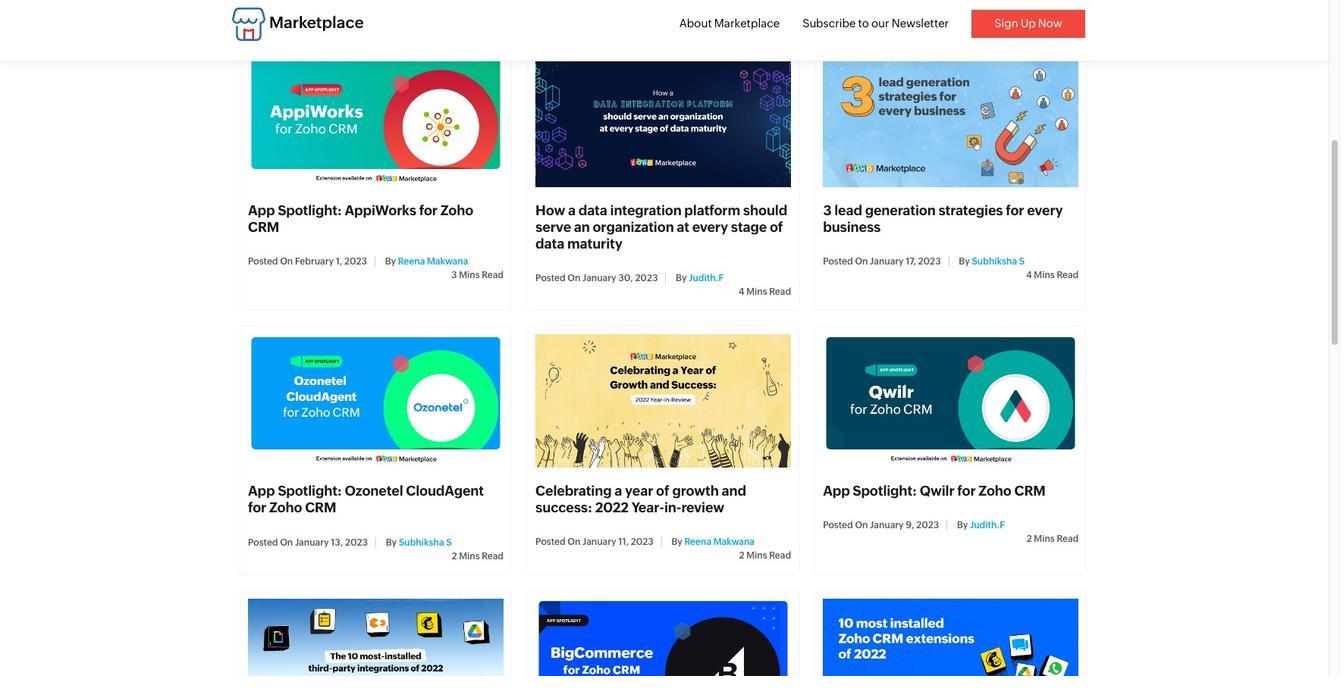 Task type: locate. For each thing, give the bounding box(es) containing it.
posted left 13,
[[248, 537, 278, 548]]

0 vertical spatial subhiksha s link
[[972, 257, 1025, 267]]

app for app spotlight: qwilr for zoho crm
[[823, 483, 850, 499]]

2023 right 17,
[[918, 257, 941, 267]]

0 horizontal spatial 4 mins read
[[739, 287, 791, 298]]

app inside app spotlight: appiworks for zoho crm
[[248, 203, 275, 219]]

0 vertical spatial 3
[[823, 203, 832, 219]]

read for celebrating a year of growth and success: 2022 year-in-review
[[769, 551, 791, 561]]

about marketplace
[[679, 17, 780, 30]]

1 vertical spatial 3
[[451, 270, 457, 281]]

by reena makwana down review
[[670, 537, 755, 548]]

by subhiksha s for cloudagent
[[384, 537, 452, 548]]

on down maturity
[[568, 273, 580, 284]]

for inside 3 lead generation strategies for every business
[[1006, 203, 1024, 219]]

data
[[578, 203, 607, 219], [536, 236, 564, 252]]

3 inside 3 lead generation strategies for every business
[[823, 203, 832, 219]]

subhiksha down the cloudagent
[[399, 537, 444, 548]]

of inside celebrating a year of growth and success: 2022 year-in-review
[[656, 483, 669, 499]]

data up "an"
[[578, 203, 607, 219]]

reena makwana link for app spotlight: appiworks for zoho crm
[[398, 257, 468, 267]]

growth
[[672, 483, 719, 499]]

subhiksha
[[972, 257, 1017, 267], [399, 537, 444, 548]]

january for generation
[[870, 257, 904, 267]]

on down business
[[855, 257, 868, 267]]

1 horizontal spatial s
[[1019, 257, 1025, 267]]

9,
[[906, 521, 914, 531]]

3 for 3 mins read
[[451, 270, 457, 281]]

0 vertical spatial makwana
[[427, 257, 468, 267]]

0 horizontal spatial judith.f link
[[689, 273, 724, 284]]

subhiksha s link for cloudagent
[[399, 537, 452, 548]]

1,
[[336, 257, 342, 267]]

judith.f link
[[689, 273, 724, 284], [970, 521, 1005, 531]]

2023 right 1,
[[344, 257, 367, 267]]

judith.f link down app spotlight: qwilr for zoho crm
[[970, 521, 1005, 531]]

app spotlight: ozonetel cloudagent for zoho crm image
[[248, 335, 504, 468]]

0 horizontal spatial data
[[536, 236, 564, 252]]

january left 30,
[[582, 273, 616, 284]]

1 vertical spatial 4 mins read
[[739, 287, 791, 298]]

0 vertical spatial a
[[568, 203, 576, 219]]

read for how a data integration platform should serve an organization at every stage of data maturity
[[769, 287, 791, 298]]

2023 for appiworks
[[344, 257, 367, 267]]

subhiksha s link
[[972, 257, 1025, 267], [399, 537, 452, 548]]

0 horizontal spatial 4
[[739, 287, 745, 298]]

by subhiksha s down the cloudagent
[[384, 537, 452, 548]]

2023 right 11,
[[631, 537, 654, 548]]

s
[[1019, 257, 1025, 267], [446, 537, 452, 548]]

zoho right qwilr
[[979, 483, 1012, 499]]

a for how
[[568, 203, 576, 219]]

app spotlight: appiworks for zoho crm image
[[248, 54, 504, 187]]

1 vertical spatial by reena makwana
[[670, 537, 755, 548]]

celebrating a year of growth and success: 2022 year-in-review link
[[536, 483, 746, 516]]

app spotlight: qwilr for zoho crm
[[823, 483, 1046, 499]]

how a data integration platform should serve an organization at every stage of data maturity link
[[536, 203, 787, 252]]

zoho up posted on january 13, 2023
[[269, 500, 302, 516]]

of up in-
[[656, 483, 669, 499]]

1 horizontal spatial of
[[770, 219, 783, 235]]

1 horizontal spatial every
[[1027, 203, 1063, 219]]

reena makwana link for celebrating a year of growth and success: 2022 year-in-review
[[685, 537, 755, 548]]

1 vertical spatial by judith.f
[[955, 521, 1005, 531]]

2023 for generation
[[918, 257, 941, 267]]

posted on january 13, 2023
[[248, 537, 368, 548]]

for right "appiworks"
[[419, 203, 438, 219]]

1 horizontal spatial a
[[614, 483, 622, 499]]

january left 17,
[[870, 257, 904, 267]]

0 vertical spatial of
[[770, 219, 783, 235]]

by subhiksha s
[[957, 257, 1025, 267], [384, 537, 452, 548]]

4 for how a data integration platform should serve an organization at every stage of data maturity
[[739, 287, 745, 298]]

posted down the serve
[[536, 273, 566, 284]]

now
[[1038, 17, 1063, 30]]

0 horizontal spatial by judith.f
[[674, 273, 724, 284]]

0 vertical spatial 4
[[1026, 270, 1032, 281]]

of inside how a data integration platform should serve an organization at every stage of data maturity
[[770, 219, 783, 235]]

a
[[568, 203, 576, 219], [614, 483, 622, 499]]

by judith.f down at
[[674, 273, 724, 284]]

1 vertical spatial every
[[692, 219, 728, 235]]

about marketplace link
[[679, 17, 780, 30]]

2023 right 9,
[[916, 521, 939, 531]]

4 mins read
[[1026, 270, 1079, 281], [739, 287, 791, 298]]

1 vertical spatial by subhiksha s
[[384, 537, 452, 548]]

11,
[[618, 537, 629, 548]]

spotlight: for qwilr
[[853, 483, 917, 499]]

1 vertical spatial judith.f
[[970, 521, 1005, 531]]

posted for app spotlight: appiworks for zoho crm
[[248, 257, 278, 267]]

s for 3 lead generation strategies for every business
[[1019, 257, 1025, 267]]

posted
[[248, 257, 278, 267], [823, 257, 853, 267], [536, 273, 566, 284], [823, 521, 853, 531], [536, 537, 566, 548], [248, 537, 278, 548]]

judith.f down app spotlight: qwilr for zoho crm
[[970, 521, 1005, 531]]

subhiksha s link down 'strategies'
[[972, 257, 1025, 267]]

marketplace
[[269, 14, 364, 32], [714, 17, 780, 30]]

by down 3 lead generation strategies for every business
[[959, 257, 970, 267]]

a for celebrating
[[614, 483, 622, 499]]

2 horizontal spatial zoho
[[979, 483, 1012, 499]]

0 horizontal spatial s
[[446, 537, 452, 548]]

1 vertical spatial a
[[614, 483, 622, 499]]

1 horizontal spatial marketplace
[[714, 17, 780, 30]]

1 horizontal spatial makwana
[[713, 537, 755, 548]]

spotlight: inside app spotlight: appiworks for zoho crm
[[278, 203, 342, 219]]

posted down business
[[823, 257, 853, 267]]

reena down "appiworks"
[[398, 257, 425, 267]]

0 horizontal spatial by reena makwana
[[383, 257, 468, 267]]

2022
[[595, 500, 629, 516]]

reena down review
[[685, 537, 711, 548]]

stage
[[731, 219, 767, 235]]

1 vertical spatial crm
[[1014, 483, 1046, 499]]

1 horizontal spatial by reena makwana
[[670, 537, 755, 548]]

0 vertical spatial s
[[1019, 257, 1025, 267]]

0 vertical spatial subhiksha
[[972, 257, 1017, 267]]

january left 13,
[[295, 537, 329, 548]]

january left 9,
[[870, 521, 904, 531]]

by down in-
[[672, 537, 683, 548]]

by subhiksha s for strategies
[[957, 257, 1025, 267]]

and
[[722, 483, 746, 499]]

posted for 3 lead generation strategies for every business
[[823, 257, 853, 267]]

0 horizontal spatial every
[[692, 219, 728, 235]]

an
[[574, 219, 590, 235]]

3
[[823, 203, 832, 219], [451, 270, 457, 281]]

2023 right 13,
[[345, 537, 368, 548]]

read for app spotlight: ozonetel cloudagent for zoho crm
[[482, 551, 504, 562]]

february
[[295, 257, 334, 267]]

generation
[[865, 203, 936, 219]]

by
[[385, 257, 396, 267], [959, 257, 970, 267], [676, 273, 687, 284], [957, 521, 968, 531], [672, 537, 683, 548], [386, 537, 397, 548]]

every down platform
[[692, 219, 728, 235]]

subhiksha s link down the cloudagent
[[399, 537, 452, 548]]

posted for app spotlight: qwilr for zoho crm
[[823, 521, 853, 531]]

1 horizontal spatial subhiksha s link
[[972, 257, 1025, 267]]

on
[[280, 257, 293, 267], [855, 257, 868, 267], [568, 273, 580, 284], [855, 521, 868, 531], [568, 537, 580, 548], [280, 537, 293, 548]]

crm inside app spotlight: ozonetel cloudagent for zoho crm
[[305, 500, 336, 516]]

by reena makwana up 3 mins read
[[383, 257, 468, 267]]

1 vertical spatial subhiksha
[[399, 537, 444, 548]]

1 horizontal spatial 4
[[1026, 270, 1032, 281]]

posted on january 17, 2023
[[823, 257, 941, 267]]

on left 13,
[[280, 537, 293, 548]]

0 horizontal spatial by subhiksha s
[[384, 537, 452, 548]]

app spotlight: qwilr for zoho crm image
[[823, 335, 1079, 468]]

every inside 3 lead generation strategies for every business
[[1027, 203, 1063, 219]]

1 vertical spatial 4
[[739, 287, 745, 298]]

january left 11,
[[582, 537, 616, 548]]

1 vertical spatial judith.f link
[[970, 521, 1005, 531]]

celebrating
[[536, 483, 612, 499]]

by down app spotlight: qwilr for zoho crm
[[957, 521, 968, 531]]

2 mins read for app spotlight: ozonetel cloudagent for zoho crm
[[452, 551, 504, 562]]

1 horizontal spatial data
[[578, 203, 607, 219]]

crm
[[248, 219, 279, 235], [1014, 483, 1046, 499], [305, 500, 336, 516]]

at
[[677, 219, 689, 235]]

0 horizontal spatial subhiksha s link
[[399, 537, 452, 548]]

1 vertical spatial subhiksha s link
[[399, 537, 452, 548]]

0 vertical spatial by reena makwana
[[383, 257, 468, 267]]

1 horizontal spatial judith.f link
[[970, 521, 1005, 531]]

spotlight: inside app spotlight: ozonetel cloudagent for zoho crm
[[278, 483, 342, 499]]

1 horizontal spatial reena makwana link
[[685, 537, 755, 548]]

1 vertical spatial reena
[[685, 537, 711, 548]]

by down at
[[676, 273, 687, 284]]

by subhiksha s down 'strategies'
[[957, 257, 1025, 267]]

read for app spotlight: appiworks for zoho crm
[[482, 270, 504, 281]]

posted for how a data integration platform should serve an organization at every stage of data maturity
[[536, 273, 566, 284]]

1 vertical spatial of
[[656, 483, 669, 499]]

by for appiworks
[[385, 257, 396, 267]]

0 horizontal spatial makwana
[[427, 257, 468, 267]]

a inside how a data integration platform should serve an organization at every stage of data maturity
[[568, 203, 576, 219]]

1 vertical spatial data
[[536, 236, 564, 252]]

newsletter
[[892, 17, 949, 30]]

by for year
[[672, 537, 683, 548]]

1 horizontal spatial zoho
[[440, 203, 473, 219]]

judith.f link down at
[[689, 273, 724, 284]]

0 horizontal spatial marketplace
[[269, 14, 364, 32]]

0 vertical spatial zoho
[[440, 203, 473, 219]]

0 vertical spatial judith.f link
[[689, 273, 724, 284]]

judith.f
[[689, 273, 724, 284], [970, 521, 1005, 531]]

zoho up 3 mins read
[[440, 203, 473, 219]]

1 vertical spatial reena makwana link
[[685, 537, 755, 548]]

reena for of
[[685, 537, 711, 548]]

january for ozonetel
[[295, 537, 329, 548]]

every right 'strategies'
[[1027, 203, 1063, 219]]

app up posted on january 13, 2023
[[248, 483, 275, 499]]

3 for 3 lead generation strategies for every business
[[823, 203, 832, 219]]

0 vertical spatial 4 mins read
[[1026, 270, 1079, 281]]

10 most-installed zoho crm extensions of 2022 image
[[823, 599, 1079, 677]]

serve
[[536, 219, 571, 235]]

zoho inside app spotlight: ozonetel cloudagent for zoho crm
[[269, 500, 302, 516]]

0 horizontal spatial crm
[[248, 219, 279, 235]]

app spotlight: bigcommerce for zoho crm image
[[536, 599, 791, 677]]

should
[[743, 203, 787, 219]]

makwana
[[427, 257, 468, 267], [713, 537, 755, 548]]

on left february
[[280, 257, 293, 267]]

on down success:
[[568, 537, 580, 548]]

spotlight: up posted on january 13, 2023
[[278, 483, 342, 499]]

read
[[1050, 6, 1072, 17], [482, 270, 504, 281], [1057, 270, 1079, 281], [769, 287, 791, 298], [1057, 534, 1079, 545], [769, 551, 791, 561], [482, 551, 504, 562]]

on left 9,
[[855, 521, 868, 531]]

business
[[823, 219, 881, 235]]

platform
[[684, 203, 740, 219]]

0 vertical spatial crm
[[248, 219, 279, 235]]

how a data integration platform should serve an organization at every stage of data maturity
[[536, 203, 787, 252]]

data down the serve
[[536, 236, 564, 252]]

2 vertical spatial crm
[[305, 500, 336, 516]]

2
[[1020, 6, 1025, 17], [1027, 534, 1032, 545], [739, 551, 745, 561], [452, 551, 457, 562]]

every
[[1027, 203, 1063, 219], [692, 219, 728, 235]]

app up posted on january 9, 2023
[[823, 483, 850, 499]]

app up the "posted on february 1, 2023"
[[248, 203, 275, 219]]

2 mins read
[[1020, 6, 1072, 17], [1027, 534, 1079, 545], [739, 551, 791, 561], [452, 551, 504, 562]]

1 horizontal spatial judith.f
[[970, 521, 1005, 531]]

zoho inside app spotlight: appiworks for zoho crm
[[440, 203, 473, 219]]

2 vertical spatial zoho
[[269, 500, 302, 516]]

subhiksha down 'strategies'
[[972, 257, 1017, 267]]

of
[[770, 219, 783, 235], [656, 483, 669, 499]]

for
[[419, 203, 438, 219], [1006, 203, 1024, 219], [957, 483, 976, 499], [248, 500, 266, 516]]

by for ozonetel
[[386, 537, 397, 548]]

on for celebrating a year of growth and success: 2022 year-in-review
[[568, 537, 580, 548]]

by judith.f down app spotlight: qwilr for zoho crm
[[955, 521, 1005, 531]]

0 vertical spatial reena makwana link
[[398, 257, 468, 267]]

1 vertical spatial makwana
[[713, 537, 755, 548]]

for right qwilr
[[957, 483, 976, 499]]

mins
[[1027, 6, 1048, 17], [459, 270, 480, 281], [1034, 270, 1055, 281], [746, 287, 767, 298], [1034, 534, 1055, 545], [746, 551, 767, 561], [459, 551, 480, 562]]

reena
[[398, 257, 425, 267], [685, 537, 711, 548]]

by judith.f
[[674, 273, 724, 284], [955, 521, 1005, 531]]

subscribe to our newsletter link
[[803, 17, 949, 30]]

strategies
[[938, 203, 1003, 219]]

reena for for
[[398, 257, 425, 267]]

0 vertical spatial by subhiksha s
[[957, 257, 1025, 267]]

a up 2022
[[614, 483, 622, 499]]

1 horizontal spatial subhiksha
[[972, 257, 1017, 267]]

judith.f down at
[[689, 273, 724, 284]]

1 horizontal spatial 3
[[823, 203, 832, 219]]

2 horizontal spatial crm
[[1014, 483, 1046, 499]]

0 horizontal spatial judith.f
[[689, 273, 724, 284]]

for up posted on january 13, 2023
[[248, 500, 266, 516]]

january
[[870, 257, 904, 267], [582, 273, 616, 284], [870, 521, 904, 531], [582, 537, 616, 548], [295, 537, 329, 548]]

app inside app spotlight: ozonetel cloudagent for zoho crm
[[248, 483, 275, 499]]

makwana up 3 mins read
[[427, 257, 468, 267]]

1 horizontal spatial by judith.f
[[955, 521, 1005, 531]]

4
[[1026, 270, 1032, 281], [739, 287, 745, 298]]

makwana down review
[[713, 537, 755, 548]]

0 horizontal spatial 3
[[451, 270, 457, 281]]

by reena makwana
[[383, 257, 468, 267], [670, 537, 755, 548]]

reena makwana link up 3 mins read
[[398, 257, 468, 267]]

1 horizontal spatial reena
[[685, 537, 711, 548]]

sign
[[994, 17, 1018, 30]]

1 horizontal spatial 4 mins read
[[1026, 270, 1079, 281]]

app
[[248, 203, 275, 219], [248, 483, 275, 499], [823, 483, 850, 499]]

marketplace link
[[232, 8, 364, 41]]

spotlight: up the "posted on february 1, 2023"
[[278, 203, 342, 219]]

zoho
[[440, 203, 473, 219], [979, 483, 1012, 499], [269, 500, 302, 516]]

0 horizontal spatial a
[[568, 203, 576, 219]]

0 horizontal spatial of
[[656, 483, 669, 499]]

by right 1,
[[385, 257, 396, 267]]

1 vertical spatial s
[[446, 537, 452, 548]]

spotlight: for appiworks
[[278, 203, 342, 219]]

spotlight: up posted on january 9, 2023
[[853, 483, 917, 499]]

for right 'strategies'
[[1006, 203, 1024, 219]]

3 lead generation strategies for every business image
[[823, 54, 1079, 187]]

mins for app spotlight: ozonetel cloudagent for zoho crm
[[459, 551, 480, 562]]

1 vertical spatial zoho
[[979, 483, 1012, 499]]

appiworks
[[345, 203, 416, 219]]

0 vertical spatial by judith.f
[[674, 273, 724, 284]]

crm for app spotlight: qwilr for zoho crm
[[1014, 483, 1046, 499]]

of down should
[[770, 219, 783, 235]]

a inside celebrating a year of growth and success: 2022 year-in-review
[[614, 483, 622, 499]]

0 vertical spatial judith.f
[[689, 273, 724, 284]]

ozonetel
[[345, 483, 403, 499]]

0 vertical spatial reena
[[398, 257, 425, 267]]

0 horizontal spatial subhiksha
[[399, 537, 444, 548]]

posted down success:
[[536, 537, 566, 548]]

0 vertical spatial every
[[1027, 203, 1063, 219]]

0 horizontal spatial reena
[[398, 257, 425, 267]]

by down app spotlight: ozonetel cloudagent for zoho crm
[[386, 537, 397, 548]]

s for app spotlight: ozonetel cloudagent for zoho crm
[[446, 537, 452, 548]]

0 horizontal spatial reena makwana link
[[398, 257, 468, 267]]

reena makwana link down review
[[685, 537, 755, 548]]

for inside app spotlight: ozonetel cloudagent for zoho crm
[[248, 500, 266, 516]]

read for 3 lead generation strategies for every business
[[1057, 270, 1079, 281]]

in-
[[664, 500, 681, 516]]

spotlight:
[[278, 203, 342, 219], [278, 483, 342, 499], [853, 483, 917, 499]]

4 mins read for 3 lead generation strategies for every business
[[1026, 270, 1079, 281]]

0 horizontal spatial zoho
[[269, 500, 302, 516]]

posted left february
[[248, 257, 278, 267]]

reena makwana link
[[398, 257, 468, 267], [685, 537, 755, 548]]

2023 right 30,
[[635, 273, 658, 284]]

crm inside app spotlight: appiworks for zoho crm
[[248, 219, 279, 235]]

a up "an"
[[568, 203, 576, 219]]

posted left 9,
[[823, 521, 853, 531]]

2023
[[344, 257, 367, 267], [918, 257, 941, 267], [635, 273, 658, 284], [916, 521, 939, 531], [631, 537, 654, 548], [345, 537, 368, 548]]

sign up now link
[[972, 10, 1085, 38]]

1 horizontal spatial crm
[[305, 500, 336, 516]]

1 horizontal spatial by subhiksha s
[[957, 257, 1025, 267]]



Task type: describe. For each thing, give the bounding box(es) containing it.
qwilr
[[920, 483, 955, 499]]

judith.f for zoho
[[970, 521, 1005, 531]]

subscribe to our newsletter
[[803, 17, 949, 30]]

app for app spotlight: ozonetel cloudagent for zoho crm
[[248, 483, 275, 499]]

4 mins read for how a data integration platform should serve an organization at every stage of data maturity
[[739, 287, 791, 298]]

january for qwilr
[[870, 521, 904, 531]]

about
[[679, 17, 712, 30]]

app spotlight: ozonetel cloudagent for zoho crm
[[248, 483, 484, 516]]

spotlight: for ozonetel
[[278, 483, 342, 499]]

integration
[[610, 203, 682, 219]]

4 for 3 lead generation strategies for every business
[[1026, 270, 1032, 281]]

organization
[[593, 219, 674, 235]]

2 for app spotlight: qwilr for zoho crm
[[1027, 534, 1032, 545]]

app spotlight: appiworks for zoho crm
[[248, 203, 473, 235]]

app for app spotlight: appiworks for zoho crm
[[248, 203, 275, 219]]

subhiksha for strategies
[[972, 257, 1017, 267]]

2 mins read for app spotlight: qwilr for zoho crm
[[1027, 534, 1079, 545]]

how
[[536, 203, 565, 219]]

3 lead generation strategies for every business
[[823, 203, 1063, 235]]

13,
[[331, 537, 343, 548]]

posted on february 1, 2023
[[248, 257, 367, 267]]

on for app spotlight: appiworks for zoho crm
[[280, 257, 293, 267]]

on for how a data integration platform should serve an organization at every stage of data maturity
[[568, 273, 580, 284]]

on for 3 lead generation strategies for every business
[[855, 257, 868, 267]]

maturity
[[567, 236, 622, 252]]

30,
[[618, 273, 633, 284]]

on for app spotlight: ozonetel cloudagent for zoho crm
[[280, 537, 293, 548]]

celebrating a year of growth and success: 2022 year-in-review image
[[536, 335, 791, 468]]

posted on january 11, 2023
[[536, 537, 654, 548]]

celebrating a year of growth and success: 2022 year-in-review
[[536, 483, 746, 516]]

zoho for app spotlight: appiworks for zoho crm
[[440, 203, 473, 219]]

17,
[[906, 257, 916, 267]]

2 for app spotlight: ozonetel cloudagent for zoho crm
[[452, 551, 457, 562]]

by judith.f for platform
[[674, 273, 724, 284]]

cloudagent
[[406, 483, 484, 499]]

by reena makwana for zoho
[[383, 257, 468, 267]]

app spotlight: qwilr for zoho crm link
[[823, 483, 1046, 499]]

app spotlight: ozonetel cloudagent for zoho crm link
[[248, 483, 484, 516]]

read for app spotlight: qwilr for zoho crm
[[1057, 534, 1079, 545]]

to
[[858, 17, 869, 30]]

the 10 most-installed third-party integrations of 2022 on zoho marketplace image
[[248, 599, 504, 677]]

app spotlight: appiworks for zoho crm link
[[248, 203, 473, 235]]

january for data
[[582, 273, 616, 284]]

posted on january 30, 2023
[[536, 273, 658, 284]]

2 mins read for celebrating a year of growth and success: 2022 year-in-review
[[739, 551, 791, 561]]

judith.f for platform
[[689, 273, 724, 284]]

by reena makwana for growth
[[670, 537, 755, 548]]

by for data
[[676, 273, 687, 284]]

year-
[[632, 500, 664, 516]]

makwana for celebrating a year of growth and success: 2022 year-in-review
[[713, 537, 755, 548]]

by for qwilr
[[957, 521, 968, 531]]

crm for app spotlight: appiworks for zoho crm
[[248, 219, 279, 235]]

review
[[681, 500, 724, 516]]

every inside how a data integration platform should serve an organization at every stage of data maturity
[[692, 219, 728, 235]]

on for app spotlight: qwilr for zoho crm
[[855, 521, 868, 531]]

year
[[625, 483, 653, 499]]

subscribe
[[803, 17, 856, 30]]

mins for 3 lead generation strategies for every business
[[1034, 270, 1055, 281]]

our
[[871, 17, 889, 30]]

posted for celebrating a year of growth and success: 2022 year-in-review
[[536, 537, 566, 548]]

mins for how a data integration platform should serve an organization at every stage of data maturity
[[746, 287, 767, 298]]

success:
[[536, 500, 592, 516]]

for inside app spotlight: appiworks for zoho crm
[[419, 203, 438, 219]]

judith.f link for zoho
[[970, 521, 1005, 531]]

subhiksha s link for strategies
[[972, 257, 1025, 267]]

2023 for qwilr
[[916, 521, 939, 531]]

mins for app spotlight: qwilr for zoho crm
[[1034, 534, 1055, 545]]

makwana for app spotlight: appiworks for zoho crm
[[427, 257, 468, 267]]

by for generation
[[959, 257, 970, 267]]

up
[[1021, 17, 1036, 30]]

zoho for app spotlight: qwilr for zoho crm
[[979, 483, 1012, 499]]

0 vertical spatial data
[[578, 203, 607, 219]]

3 mins read
[[451, 270, 504, 281]]

mins for celebrating a year of growth and success: 2022 year-in-review
[[746, 551, 767, 561]]

mins for app spotlight: appiworks for zoho crm
[[459, 270, 480, 281]]

2023 for ozonetel
[[345, 537, 368, 548]]

judith.f link for platform
[[689, 273, 724, 284]]

january for year
[[582, 537, 616, 548]]

2023 for year
[[631, 537, 654, 548]]

2023 for data
[[635, 273, 658, 284]]

sign up now
[[994, 17, 1063, 30]]

3 lead generation strategies for every business link
[[823, 203, 1063, 235]]

lead
[[834, 203, 862, 219]]

subhiksha for cloudagent
[[399, 537, 444, 548]]

by judith.f for zoho
[[955, 521, 1005, 531]]

posted on january 9, 2023
[[823, 521, 939, 531]]

posted for app spotlight: ozonetel cloudagent for zoho crm
[[248, 537, 278, 548]]

how a data integration platform should serve an organization at every stage of data maturity image
[[536, 54, 791, 187]]

2 for celebrating a year of growth and success: 2022 year-in-review
[[739, 551, 745, 561]]



Task type: vqa. For each thing, say whether or not it's contained in the screenshot.


